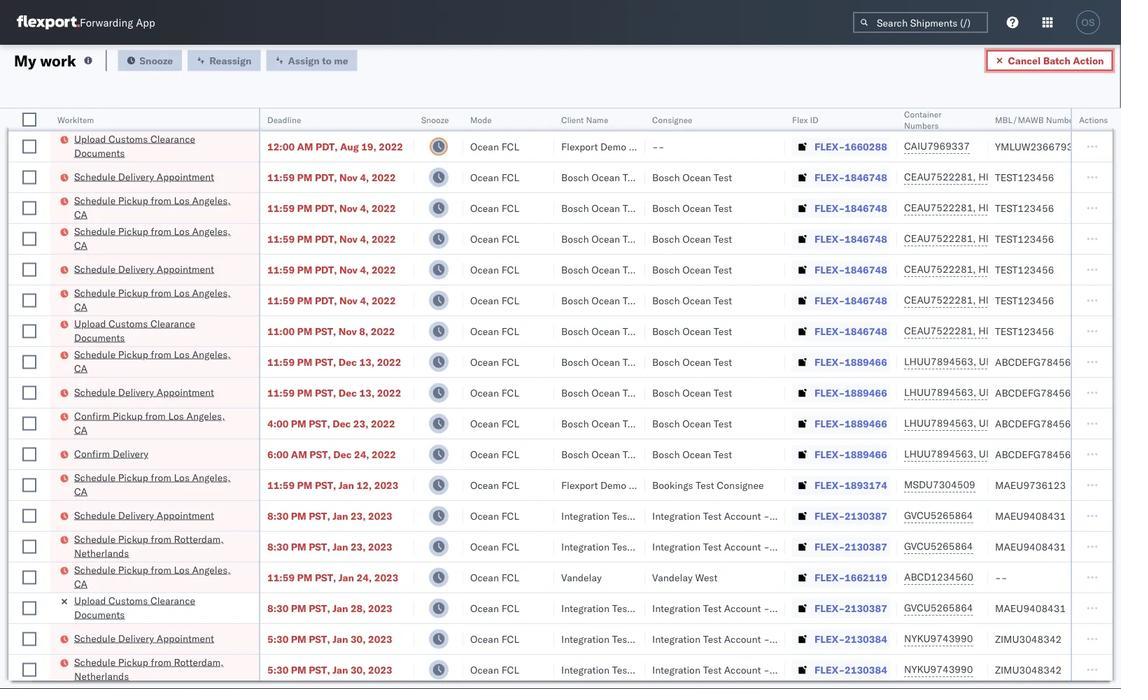 Task type: describe. For each thing, give the bounding box(es) containing it.
1 lagerfeld from the top
[[793, 510, 835, 522]]

3 upload from the top
[[74, 595, 106, 607]]

lhuu7894563, uetu5238478 for schedule delivery appointment
[[904, 386, 1047, 399]]

5 account from the top
[[724, 664, 761, 676]]

jan for sixth schedule pickup from los angeles, ca link from the top of the page
[[339, 572, 354, 584]]

8:30 pm pst, jan 28, 2023
[[267, 602, 393, 615]]

appointment for 11:59 pm pdt, nov 4, 2022
[[157, 263, 214, 275]]

flex- for 4th schedule pickup from los angeles, ca button from the bottom
[[815, 294, 845, 307]]

schedule for 1st schedule pickup from los angeles, ca link from the top
[[74, 194, 116, 206]]

angeles, for 3rd schedule pickup from los angeles, ca link from the bottom of the page
[[192, 348, 231, 360]]

2 karl from the top
[[772, 541, 790, 553]]

3 upload customs clearance documents link from the top
[[74, 594, 241, 622]]

schedule for sixth schedule pickup from los angeles, ca link from the top of the page
[[74, 564, 116, 576]]

5 karl from the top
[[772, 664, 790, 676]]

11:00 pm pst, nov 8, 2022
[[267, 325, 395, 337]]

3 documents from the top
[[74, 609, 125, 621]]

1889466 for schedule pickup from los angeles, ca
[[845, 356, 887, 368]]

confirm pickup from los angeles, ca
[[74, 410, 225, 436]]

2 test123456 from the top
[[995, 202, 1054, 214]]

from for confirm pickup from los angeles, ca link
[[145, 410, 166, 422]]

1 test123456 from the top
[[995, 171, 1054, 183]]

confirm delivery
[[74, 448, 148, 460]]

hlxu8034992 for fifth schedule pickup from los angeles, ca button from the bottom of the page
[[1053, 232, 1121, 245]]

schedule pickup from los angeles, ca for second schedule pickup from los angeles, ca link from the bottom of the page
[[74, 471, 231, 498]]

maeu9408431 for schedule pickup from rotterdam, netherlands
[[995, 541, 1066, 553]]

integration test account - karl lagerfeld for schedule delivery appointment link associated with 8:30 pm pst, jan 23, 2023
[[652, 510, 835, 522]]

1 karl from the top
[[772, 510, 790, 522]]

maeu9408431 for schedule delivery appointment
[[995, 510, 1066, 522]]

ocean fcl for 5:30 pm pst, jan 30, 2023 schedule delivery appointment button
[[470, 633, 519, 645]]

mbl/mawb numbers button
[[988, 111, 1121, 125]]

upload customs clearance documents link for 11:00 pm pst, nov 8, 2022
[[74, 317, 241, 345]]

work
[[40, 51, 76, 70]]

6 test123456 from the top
[[995, 325, 1054, 337]]

4 lagerfeld from the top
[[793, 633, 835, 645]]

cancel
[[1008, 54, 1041, 66]]

confirm for confirm delivery
[[74, 448, 110, 460]]

2 ocean fcl from the top
[[470, 171, 519, 183]]

batch
[[1043, 54, 1071, 66]]

4 lhuu7894563, from the top
[[904, 448, 977, 460]]

upload customs clearance documents link for 12:00 am pdt, aug 19, 2022
[[74, 132, 241, 160]]

11 fcl from the top
[[502, 448, 519, 461]]

3 8:30 from the top
[[267, 602, 289, 615]]

11:59 pm pdt, nov 4, 2022 for 4th schedule pickup from los angeles, ca button from the bottom
[[267, 294, 396, 307]]

pdt, for upload customs clearance documents link related to 12:00 am pdt, aug 19, 2022
[[316, 140, 338, 153]]

ca for 3rd schedule pickup from los angeles, ca link from the bottom of the page
[[74, 362, 87, 374]]

cancel batch action
[[1008, 54, 1104, 66]]

4 account from the top
[[724, 633, 761, 645]]

flex
[[792, 114, 808, 125]]

demo for --
[[601, 140, 627, 153]]

container numbers
[[904, 109, 942, 131]]

18 ocean fcl from the top
[[470, 664, 519, 676]]

4 flex-1889466 from the top
[[815, 448, 887, 461]]

11 ocean fcl from the top
[[470, 448, 519, 461]]

6:00
[[267, 448, 289, 461]]

1 schedule pickup from los angeles, ca button from the top
[[74, 194, 241, 223]]

container numbers button
[[897, 106, 974, 131]]

3 2130387 from the top
[[845, 602, 887, 615]]

aug
[[340, 140, 359, 153]]

action
[[1073, 54, 1104, 66]]

1 11:59 pm pdt, nov 4, 2022 from the top
[[267, 171, 396, 183]]

vandelay west
[[652, 572, 718, 584]]

5 test123456 from the top
[[995, 294, 1054, 307]]

flex- for schedule delivery appointment button related to 11:59 pm pdt, nov 4, 2022
[[815, 264, 845, 276]]

5 schedule pickup from los angeles, ca button from the top
[[74, 471, 241, 500]]

16 fcl from the top
[[502, 602, 519, 615]]

3 upload customs clearance documents from the top
[[74, 595, 195, 621]]

16 ocean fcl from the top
[[470, 602, 519, 615]]

7 11:59 from the top
[[267, 387, 295, 399]]

1 1846748 from the top
[[845, 171, 887, 183]]

vandelay for vandelay
[[561, 572, 602, 584]]

flex-1846748 for schedule delivery appointment link associated with 11:59 pm pdt, nov 4, 2022
[[815, 264, 887, 276]]

ca for 1st schedule pickup from los angeles, ca link from the top
[[74, 208, 87, 220]]

1 4, from the top
[[360, 171, 369, 183]]

angeles, for 4th schedule pickup from los angeles, ca link from the bottom
[[192, 287, 231, 299]]

msdu7304509
[[904, 479, 976, 491]]

1 ceau7522281, from the top
[[904, 171, 976, 183]]

2 schedule pickup from los angeles, ca link from the top
[[74, 224, 241, 252]]

11:59 pm pst, jan 24, 2023
[[267, 572, 399, 584]]

id
[[810, 114, 819, 125]]

2023 for schedule delivery appointment link associated with 8:30 pm pst, jan 23, 2023
[[368, 510, 393, 522]]

deadline
[[267, 114, 301, 125]]

1662119
[[845, 572, 887, 584]]

pickup for fifth schedule pickup from los angeles, ca button from the bottom of the page
[[118, 225, 148, 237]]

forwarding
[[80, 16, 133, 29]]

schedule for second schedule pickup from los angeles, ca link
[[74, 225, 116, 237]]

4 test123456 from the top
[[995, 264, 1054, 276]]

3 karl from the top
[[772, 602, 790, 615]]

flex-1662119
[[815, 572, 887, 584]]

confirm pickup from los angeles, ca link
[[74, 409, 241, 437]]

ymluw236679313
[[995, 140, 1085, 153]]

mbl/mawb
[[995, 114, 1044, 125]]

confirm delivery button
[[74, 447, 148, 462]]

1 schedule pickup from los angeles, ca link from the top
[[74, 194, 241, 222]]

13 fcl from the top
[[502, 510, 519, 522]]

3 lagerfeld from the top
[[793, 602, 835, 615]]

1 fcl from the top
[[502, 140, 519, 153]]

resize handle column header for deadline
[[398, 108, 414, 689]]

4 1846748 from the top
[[845, 264, 887, 276]]

1 horizontal spatial --
[[995, 572, 1008, 584]]

11:59 for 4th schedule pickup from los angeles, ca link from the bottom
[[267, 294, 295, 307]]

bookings test consignee
[[652, 479, 764, 491]]

flex- for 5:30 pm pst, jan 30, 2023 schedule delivery appointment button
[[815, 633, 845, 645]]

2022 for 11:59 pm pst, dec 13, 2022's schedule delivery appointment link
[[377, 387, 401, 399]]

lhuu7894563, uetu5238478 for schedule pickup from los angeles, ca
[[904, 356, 1047, 368]]

client name button
[[554, 111, 631, 125]]

3 integration test account - karl lagerfeld from the top
[[652, 602, 835, 615]]

flexport for bookings test consignee
[[561, 479, 598, 491]]

los for confirm pickup from los angeles, ca link
[[168, 410, 184, 422]]

11 flex- from the top
[[815, 448, 845, 461]]

16 flex- from the top
[[815, 602, 845, 615]]

4 schedule pickup from los angeles, ca button from the top
[[74, 348, 241, 377]]

3 gvcu5265864 from the top
[[904, 602, 973, 614]]

6 fcl from the top
[[502, 294, 519, 307]]

pdt, for schedule delivery appointment link associated with 11:59 pm pdt, nov 4, 2022
[[315, 264, 337, 276]]

23, for los
[[353, 418, 369, 430]]

4 11:59 from the top
[[267, 264, 295, 276]]

lhuu7894563, uetu5238478 for confirm pickup from los angeles, ca
[[904, 417, 1047, 429]]

2 flex- from the top
[[815, 171, 845, 183]]

3 flex-2130387 from the top
[[815, 602, 887, 615]]

1 resize handle column header from the left
[[34, 108, 50, 689]]

3 test123456 from the top
[[995, 233, 1054, 245]]

1 hlxu6269489, from the top
[[979, 171, 1050, 183]]

flexport. image
[[17, 15, 80, 29]]

2023 for schedule delivery appointment link corresponding to 5:30 pm pst, jan 30, 2023
[[368, 633, 393, 645]]

nov for 4th schedule pickup from los angeles, ca button from the bottom
[[339, 294, 358, 307]]

1889466 for schedule delivery appointment
[[845, 387, 887, 399]]

3 account from the top
[[724, 602, 761, 615]]

5:30 for schedule delivery appointment
[[267, 633, 289, 645]]

11:59 pm pdt, nov 4, 2022 for first schedule pickup from los angeles, ca button from the top
[[267, 202, 396, 214]]

2 account from the top
[[724, 541, 761, 553]]

8:30 pm pst, jan 23, 2023 for schedule delivery appointment
[[267, 510, 393, 522]]

11:59 pm pst, dec 13, 2022 for schedule pickup from los angeles, ca
[[267, 356, 401, 368]]

5 integration from the top
[[652, 664, 701, 676]]

los for 1st schedule pickup from los angeles, ca link from the top
[[174, 194, 190, 206]]

pst, for 3rd schedule pickup from los angeles, ca link from the bottom of the page
[[315, 356, 336, 368]]

3 customs from the top
[[109, 595, 148, 607]]

abcd1234560
[[904, 571, 974, 583]]

ca for confirm pickup from los angeles, ca link
[[74, 424, 87, 436]]

2 fcl from the top
[[502, 171, 519, 183]]

3 schedule pickup from los angeles, ca button from the top
[[74, 286, 241, 315]]

pdt, for second schedule pickup from los angeles, ca link
[[315, 233, 337, 245]]

1 ceau7522281, hlxu6269489, hlxu8034992 from the top
[[904, 171, 1121, 183]]

ceau7522281, hlxu6269489, hlxu8034992 for schedule delivery appointment button related to 11:59 pm pdt, nov 4, 2022
[[904, 263, 1121, 275]]

integration test account - karl lagerfeld for "schedule pickup from rotterdam, netherlands" link associated with 8:30
[[652, 541, 835, 553]]

angeles, for confirm pickup from los angeles, ca link
[[187, 410, 225, 422]]

6:00 am pst, dec 24, 2022
[[267, 448, 396, 461]]

4 integration from the top
[[652, 633, 701, 645]]

12:00 am pdt, aug 19, 2022
[[267, 140, 403, 153]]

schedule delivery appointment for 5:30 pm pst, jan 30, 2023
[[74, 632, 214, 645]]

schedule pickup from los angeles, ca for second schedule pickup from los angeles, ca link
[[74, 225, 231, 251]]

flex- for 12:00 am pdt, aug 19, 2022 upload customs clearance documents button
[[815, 140, 845, 153]]

4 abcdefg78456546 from the top
[[995, 448, 1089, 461]]

pst, for upload customs clearance documents link associated with 11:00 pm pst, nov 8, 2022
[[315, 325, 336, 337]]

pst, for sixth schedule pickup from los angeles, ca link from the top of the page
[[315, 572, 336, 584]]

0 vertical spatial --
[[652, 140, 665, 153]]

schedule delivery appointment for 11:59 pm pst, dec 13, 2022
[[74, 386, 214, 398]]

9 fcl from the top
[[502, 387, 519, 399]]

abcdefg78456546 for confirm pickup from los angeles, ca
[[995, 418, 1089, 430]]

11:59 pm pst, jan 12, 2023
[[267, 479, 399, 491]]

deadline button
[[260, 111, 400, 125]]

2 integration from the top
[[652, 541, 701, 553]]

8 fcl from the top
[[502, 356, 519, 368]]

3 fcl from the top
[[502, 202, 519, 214]]

forwarding app
[[80, 16, 155, 29]]

uetu5238478 for confirm pickup from los angeles, ca
[[979, 417, 1047, 429]]

west
[[695, 572, 718, 584]]

10 fcl from the top
[[502, 418, 519, 430]]

hlxu6269489, for 11:00 pm pst, nov 8, 2022's upload customs clearance documents button
[[979, 325, 1050, 337]]

18 fcl from the top
[[502, 664, 519, 676]]

4:00 pm pst, dec 23, 2022
[[267, 418, 395, 430]]

6 schedule pickup from los angeles, ca link from the top
[[74, 563, 241, 591]]

pickup for 4th schedule pickup from los angeles, ca button from the bottom
[[118, 287, 148, 299]]

ceau7522281, for second schedule pickup from los angeles, ca link
[[904, 232, 976, 245]]

18 flex- from the top
[[815, 664, 845, 676]]

1 11:59 from the top
[[267, 171, 295, 183]]

my work
[[14, 51, 76, 70]]

bookings
[[652, 479, 693, 491]]

appointment for 8:30 pm pst, jan 23, 2023
[[157, 509, 214, 521]]

14 flex- from the top
[[815, 541, 845, 553]]

1660288
[[845, 140, 887, 153]]

19,
[[361, 140, 376, 153]]

17 fcl from the top
[[502, 633, 519, 645]]

ocean fcl for 12:00 am pdt, aug 19, 2022 upload customs clearance documents button
[[470, 140, 519, 153]]

flex-1846748 for upload customs clearance documents link associated with 11:00 pm pst, nov 8, 2022
[[815, 325, 887, 337]]

snooze
[[421, 114, 449, 125]]

flex-1846748 for 1st schedule pickup from los angeles, ca link from the top
[[815, 202, 887, 214]]

2 lagerfeld from the top
[[793, 541, 835, 553]]

ca for 4th schedule pickup from los angeles, ca link from the bottom
[[74, 301, 87, 313]]

maeu9736123
[[995, 479, 1066, 491]]

10 resize handle column header from the left
[[1096, 108, 1113, 689]]

1 schedule delivery appointment from the top
[[74, 170, 214, 183]]

workitem button
[[50, 111, 245, 125]]

4 uetu5238478 from the top
[[979, 448, 1047, 460]]

schedule for schedule delivery appointment link corresponding to 5:30 pm pst, jan 30, 2023
[[74, 632, 116, 645]]

workitem
[[57, 114, 94, 125]]

4 fcl from the top
[[502, 233, 519, 245]]

1 account from the top
[[724, 510, 761, 522]]

schedule pickup from rotterdam, netherlands button for 8:30 pm pst, jan 23, 2023
[[74, 532, 241, 562]]

1 appointment from the top
[[157, 170, 214, 183]]

4:00
[[267, 418, 289, 430]]

from for 3rd schedule pickup from los angeles, ca link from the bottom of the page
[[151, 348, 171, 360]]

4 karl from the top
[[772, 633, 790, 645]]

7 fcl from the top
[[502, 325, 519, 337]]

30, for schedule pickup from rotterdam, netherlands
[[351, 664, 366, 676]]

mode
[[470, 114, 492, 125]]

ca for second schedule pickup from los angeles, ca link from the bottom of the page
[[74, 485, 87, 498]]

6 schedule pickup from los angeles, ca button from the top
[[74, 563, 241, 593]]

12 fcl from the top
[[502, 479, 519, 491]]

flex-2130384 for schedule delivery appointment
[[815, 633, 887, 645]]

3 integration from the top
[[652, 602, 701, 615]]

flex-1660288
[[815, 140, 887, 153]]

upload customs clearance documents for 11:00
[[74, 317, 195, 344]]

2 schedule pickup from los angeles, ca button from the top
[[74, 224, 241, 254]]

integration test account - karl lagerfeld for 5:30's "schedule pickup from rotterdam, netherlands" link
[[652, 664, 835, 676]]

ceau7522281, hlxu6269489, hlxu8034992 for 4th schedule pickup from los angeles, ca button from the bottom
[[904, 294, 1121, 306]]

2130387 for schedule pickup from rotterdam, netherlands
[[845, 541, 887, 553]]

numbers for container numbers
[[904, 120, 939, 131]]

8,
[[359, 325, 368, 337]]

ceau7522281, hlxu6269489, hlxu8034992 for first schedule pickup from los angeles, ca button from the top
[[904, 202, 1121, 214]]

4, for 1st schedule pickup from los angeles, ca link from the top
[[360, 202, 369, 214]]

zimu3048342 for schedule delivery appointment
[[995, 633, 1062, 645]]

4 lhuu7894563, uetu5238478 from the top
[[904, 448, 1047, 460]]

from for sixth schedule pickup from los angeles, ca link from the top of the page
[[151, 564, 171, 576]]

1 hlxu8034992 from the top
[[1053, 171, 1121, 183]]

12,
[[357, 479, 372, 491]]

flex- for first schedule pickup from los angeles, ca button from the top
[[815, 202, 845, 214]]

from for second schedule pickup from los angeles, ca link
[[151, 225, 171, 237]]

11:00
[[267, 325, 295, 337]]

4 schedule pickup from los angeles, ca link from the top
[[74, 348, 241, 376]]

container
[[904, 109, 942, 119]]

1 integration from the top
[[652, 510, 701, 522]]

nov for first schedule pickup from los angeles, ca button from the top
[[339, 202, 358, 214]]

ca for sixth schedule pickup from los angeles, ca link from the top of the page
[[74, 578, 87, 590]]

14 fcl from the top
[[502, 541, 519, 553]]

los for 3rd schedule pickup from los angeles, ca link from the bottom of the page
[[174, 348, 190, 360]]

flex id
[[792, 114, 819, 125]]



Task type: locate. For each thing, give the bounding box(es) containing it.
documents
[[74, 147, 125, 159], [74, 331, 125, 344], [74, 609, 125, 621]]

dec
[[339, 356, 357, 368], [339, 387, 357, 399], [333, 418, 351, 430], [333, 448, 352, 461]]

test
[[623, 171, 641, 183], [714, 171, 732, 183], [623, 202, 641, 214], [714, 202, 732, 214], [623, 233, 641, 245], [714, 233, 732, 245], [623, 264, 641, 276], [714, 264, 732, 276], [623, 294, 641, 307], [714, 294, 732, 307], [623, 325, 641, 337], [714, 325, 732, 337], [623, 356, 641, 368], [714, 356, 732, 368], [623, 387, 641, 399], [714, 387, 732, 399], [623, 418, 641, 430], [714, 418, 732, 430], [623, 448, 641, 461], [714, 448, 732, 461], [696, 479, 714, 491], [703, 510, 722, 522], [703, 541, 722, 553], [703, 602, 722, 615], [703, 633, 722, 645], [703, 664, 722, 676]]

1 vertical spatial schedule pickup from rotterdam, netherlands link
[[74, 656, 241, 684]]

0 horizontal spatial numbers
[[904, 120, 939, 131]]

8:30 pm pst, jan 23, 2023 for schedule pickup from rotterdam, netherlands
[[267, 541, 393, 553]]

1 8:30 from the top
[[267, 510, 289, 522]]

1 vertical spatial 5:30
[[267, 664, 289, 676]]

flex- for 11:00 pm pst, nov 8, 2022's upload customs clearance documents button
[[815, 325, 845, 337]]

schedule pickup from los angeles, ca button
[[74, 194, 241, 223], [74, 224, 241, 254], [74, 286, 241, 315], [74, 348, 241, 377], [74, 471, 241, 500], [74, 563, 241, 593]]

1 horizontal spatial vandelay
[[652, 572, 693, 584]]

1 vertical spatial rotterdam,
[[174, 656, 224, 668]]

schedule delivery appointment link for 11:59 pm pdt, nov 4, 2022
[[74, 262, 214, 276]]

schedule for second schedule pickup from los angeles, ca link from the bottom of the page
[[74, 471, 116, 484]]

0 vertical spatial rotterdam,
[[174, 533, 224, 545]]

4,
[[360, 171, 369, 183], [360, 202, 369, 214], [360, 233, 369, 245], [360, 264, 369, 276], [360, 294, 369, 307]]

flex- for 5th schedule pickup from los angeles, ca button
[[815, 479, 845, 491]]

fcl
[[502, 140, 519, 153], [502, 171, 519, 183], [502, 202, 519, 214], [502, 233, 519, 245], [502, 264, 519, 276], [502, 294, 519, 307], [502, 325, 519, 337], [502, 356, 519, 368], [502, 387, 519, 399], [502, 418, 519, 430], [502, 448, 519, 461], [502, 479, 519, 491], [502, 510, 519, 522], [502, 541, 519, 553], [502, 572, 519, 584], [502, 602, 519, 615], [502, 633, 519, 645], [502, 664, 519, 676]]

23, up 11:59 pm pst, jan 24, 2023
[[351, 541, 366, 553]]

0 vertical spatial 2130384
[[845, 633, 887, 645]]

1 vertical spatial 2130384
[[845, 664, 887, 676]]

0 vertical spatial 23,
[[353, 418, 369, 430]]

am right 12:00
[[297, 140, 313, 153]]

1889466 for confirm pickup from los angeles, ca
[[845, 418, 887, 430]]

gvcu5265864 down abcd1234560
[[904, 602, 973, 614]]

12 ocean fcl from the top
[[470, 479, 519, 491]]

gvcu5265864 down msdu7304509
[[904, 510, 973, 522]]

1 vertical spatial upload customs clearance documents
[[74, 317, 195, 344]]

test123456
[[995, 171, 1054, 183], [995, 202, 1054, 214], [995, 233, 1054, 245], [995, 264, 1054, 276], [995, 294, 1054, 307], [995, 325, 1054, 337]]

3 schedule pickup from los angeles, ca link from the top
[[74, 286, 241, 314]]

lhuu7894563,
[[904, 356, 977, 368], [904, 386, 977, 399], [904, 417, 977, 429], [904, 448, 977, 460]]

0 vertical spatial netherlands
[[74, 547, 129, 559]]

delivery
[[118, 170, 154, 183], [118, 263, 154, 275], [118, 386, 154, 398], [112, 448, 148, 460], [118, 509, 154, 521], [118, 632, 154, 645]]

flex-2130384 button
[[792, 630, 890, 649], [792, 630, 890, 649], [792, 660, 890, 680], [792, 660, 890, 680]]

-- down consignee button
[[652, 140, 665, 153]]

2 hlxu6269489, from the top
[[979, 202, 1050, 214]]

dec up the 11:59 pm pst, jan 12, 2023
[[333, 448, 352, 461]]

2 vertical spatial maeu9408431
[[995, 602, 1066, 615]]

0 vertical spatial gvcu5265864
[[904, 510, 973, 522]]

ocean fcl for 4th schedule pickup from los angeles, ca button from the top of the page
[[470, 356, 519, 368]]

1 maeu9408431 from the top
[[995, 510, 1066, 522]]

12:00
[[267, 140, 295, 153]]

1 vertical spatial nyku9743990
[[904, 664, 973, 676]]

8:30 for schedule pickup from rotterdam, netherlands
[[267, 541, 289, 553]]

2 ceau7522281, hlxu6269489, hlxu8034992 from the top
[[904, 202, 1121, 214]]

3 schedule pickup from los angeles, ca from the top
[[74, 287, 231, 313]]

5 ceau7522281, hlxu6269489, hlxu8034992 from the top
[[904, 294, 1121, 306]]

numbers up ymluw236679313
[[1046, 114, 1081, 125]]

0 vertical spatial 8:30 pm pst, jan 23, 2023
[[267, 510, 393, 522]]

4 resize handle column header from the left
[[447, 108, 463, 689]]

2 11:59 pm pst, dec 13, 2022 from the top
[[267, 387, 401, 399]]

3 clearance from the top
[[150, 595, 195, 607]]

1 flex- from the top
[[815, 140, 845, 153]]

6 schedule pickup from los angeles, ca from the top
[[74, 564, 231, 590]]

2023
[[374, 479, 399, 491], [368, 510, 393, 522], [368, 541, 393, 553], [374, 572, 399, 584], [368, 602, 393, 615], [368, 633, 393, 645], [368, 664, 393, 676]]

0 vertical spatial clearance
[[150, 133, 195, 145]]

2 hlxu8034992 from the top
[[1053, 202, 1121, 214]]

schedule delivery appointment button for 11:59 pm pdt, nov 4, 2022
[[74, 262, 214, 278]]

1 vertical spatial schedule pickup from rotterdam, netherlands
[[74, 656, 224, 682]]

1893174
[[845, 479, 887, 491]]

0 vertical spatial schedule pickup from rotterdam, netherlands
[[74, 533, 224, 559]]

mbl/mawb numbers
[[995, 114, 1081, 125]]

schedule pickup from rotterdam, netherlands for 8:30 pm pst, jan 23, 2023
[[74, 533, 224, 559]]

upload customs clearance documents for 12:00
[[74, 133, 195, 159]]

flex-1889466 button
[[792, 352, 890, 372], [792, 352, 890, 372], [792, 383, 890, 403], [792, 383, 890, 403], [792, 414, 890, 434], [792, 414, 890, 434], [792, 445, 890, 464], [792, 445, 890, 464]]

2130387 down 1893174 at the bottom of page
[[845, 510, 887, 522]]

demo for bookings test consignee
[[601, 479, 627, 491]]

0 vertical spatial 5:30
[[267, 633, 289, 645]]

1 schedule pickup from rotterdam, netherlands link from the top
[[74, 532, 241, 560]]

1 vertical spatial upload
[[74, 317, 106, 330]]

2 flex-1846748 from the top
[[815, 202, 887, 214]]

2 vertical spatial flex-2130387
[[815, 602, 887, 615]]

2130384 for schedule pickup from rotterdam, netherlands
[[845, 664, 887, 676]]

6 hlxu6269489, from the top
[[979, 325, 1050, 337]]

0 vertical spatial upload
[[74, 133, 106, 145]]

1 vertical spatial 5:30 pm pst, jan 30, 2023
[[267, 664, 393, 676]]

4 4, from the top
[[360, 264, 369, 276]]

-- right abcd1234560
[[995, 572, 1008, 584]]

1 8:30 pm pst, jan 23, 2023 from the top
[[267, 510, 393, 522]]

los for second schedule pickup from los angeles, ca link from the bottom of the page
[[174, 471, 190, 484]]

7 ocean fcl from the top
[[470, 325, 519, 337]]

lhuu7894563, uetu5238478
[[904, 356, 1047, 368], [904, 386, 1047, 399], [904, 417, 1047, 429], [904, 448, 1047, 460]]

2 abcdefg78456546 from the top
[[995, 387, 1089, 399]]

schedule delivery appointment button
[[74, 170, 214, 185], [74, 262, 214, 278], [74, 385, 214, 401], [74, 509, 214, 524], [74, 632, 214, 647]]

ca inside confirm pickup from los angeles, ca
[[74, 424, 87, 436]]

8:30 pm pst, jan 23, 2023 down the 11:59 pm pst, jan 12, 2023
[[267, 510, 393, 522]]

appointment for 5:30 pm pst, jan 30, 2023
[[157, 632, 214, 645]]

pst, for 5:30's "schedule pickup from rotterdam, netherlands" link
[[309, 664, 330, 676]]

0 vertical spatial maeu9408431
[[995, 510, 1066, 522]]

schedule for 4th schedule pickup from los angeles, ca link from the bottom
[[74, 287, 116, 299]]

flexport
[[561, 140, 598, 153], [561, 479, 598, 491]]

abcdefg78456546
[[995, 356, 1089, 368], [995, 387, 1089, 399], [995, 418, 1089, 430], [995, 448, 1089, 461]]

am right 6:00
[[291, 448, 307, 461]]

28,
[[351, 602, 366, 615]]

flexport demo consignee
[[561, 140, 676, 153], [561, 479, 676, 491]]

4 ca from the top
[[74, 362, 87, 374]]

10 flex- from the top
[[815, 418, 845, 430]]

1 vertical spatial flex-2130387
[[815, 541, 887, 553]]

from for 5:30's "schedule pickup from rotterdam, netherlands" link
[[151, 656, 171, 668]]

13, down 8,
[[359, 356, 375, 368]]

2 vertical spatial 23,
[[351, 541, 366, 553]]

numbers inside container numbers
[[904, 120, 939, 131]]

7 resize handle column header from the left
[[769, 108, 785, 689]]

23, up 6:00 am pst, dec 24, 2022 on the bottom of the page
[[353, 418, 369, 430]]

nov for 11:00 pm pst, nov 8, 2022's upload customs clearance documents button
[[339, 325, 357, 337]]

resize handle column header
[[34, 108, 50, 689], [242, 108, 259, 689], [398, 108, 414, 689], [447, 108, 463, 689], [538, 108, 554, 689], [629, 108, 645, 689], [769, 108, 785, 689], [881, 108, 897, 689], [972, 108, 988, 689], [1096, 108, 1113, 689]]

flex- for schedule delivery appointment button associated with 11:59 pm pst, dec 13, 2022
[[815, 387, 845, 399]]

None checkbox
[[22, 140, 36, 154], [22, 294, 36, 308], [22, 324, 36, 338], [22, 355, 36, 369], [22, 386, 36, 400], [22, 417, 36, 431], [22, 448, 36, 462], [22, 509, 36, 523], [22, 540, 36, 554], [22, 602, 36, 616], [22, 663, 36, 677], [22, 140, 36, 154], [22, 294, 36, 308], [22, 324, 36, 338], [22, 355, 36, 369], [22, 386, 36, 400], [22, 417, 36, 431], [22, 448, 36, 462], [22, 509, 36, 523], [22, 540, 36, 554], [22, 602, 36, 616], [22, 663, 36, 677]]

2 vertical spatial customs
[[109, 595, 148, 607]]

1 vertical spatial 11:59 pm pst, dec 13, 2022
[[267, 387, 401, 399]]

11:59 pm pst, dec 13, 2022 down 11:00 pm pst, nov 8, 2022 on the top left
[[267, 356, 401, 368]]

1 schedule from the top
[[74, 170, 116, 183]]

1 vandelay from the left
[[561, 572, 602, 584]]

1 vertical spatial flexport demo consignee
[[561, 479, 676, 491]]

2 upload customs clearance documents from the top
[[74, 317, 195, 344]]

ocean fcl for 4th schedule pickup from los angeles, ca button from the bottom
[[470, 294, 519, 307]]

1 vertical spatial zimu3048342
[[995, 664, 1062, 676]]

1 5:30 from the top
[[267, 633, 289, 645]]

4 schedule delivery appointment button from the top
[[74, 509, 214, 524]]

5 schedule delivery appointment button from the top
[[74, 632, 214, 647]]

0 vertical spatial documents
[[74, 147, 125, 159]]

2130384
[[845, 633, 887, 645], [845, 664, 887, 676]]

ceau7522281, hlxu6269489, hlxu8034992 for 11:00 pm pst, nov 8, 2022's upload customs clearance documents button
[[904, 325, 1121, 337]]

resize handle column header for flex id
[[881, 108, 897, 689]]

1 vertical spatial --
[[995, 572, 1008, 584]]

1 vertical spatial documents
[[74, 331, 125, 344]]

nov for schedule delivery appointment button related to 11:59 pm pdt, nov 4, 2022
[[339, 264, 358, 276]]

1 vertical spatial upload customs clearance documents link
[[74, 317, 241, 345]]

demo left the bookings on the right of page
[[601, 479, 627, 491]]

3 ca from the top
[[74, 301, 87, 313]]

from inside confirm pickup from los angeles, ca
[[145, 410, 166, 422]]

ocean
[[470, 140, 499, 153], [470, 171, 499, 183], [592, 171, 620, 183], [683, 171, 711, 183], [470, 202, 499, 214], [592, 202, 620, 214], [683, 202, 711, 214], [470, 233, 499, 245], [592, 233, 620, 245], [683, 233, 711, 245], [470, 264, 499, 276], [592, 264, 620, 276], [683, 264, 711, 276], [470, 294, 499, 307], [592, 294, 620, 307], [683, 294, 711, 307], [470, 325, 499, 337], [592, 325, 620, 337], [683, 325, 711, 337], [470, 356, 499, 368], [592, 356, 620, 368], [683, 356, 711, 368], [470, 387, 499, 399], [592, 387, 620, 399], [683, 387, 711, 399], [470, 418, 499, 430], [592, 418, 620, 430], [683, 418, 711, 430], [470, 448, 499, 461], [592, 448, 620, 461], [683, 448, 711, 461], [470, 479, 499, 491], [470, 510, 499, 522], [470, 541, 499, 553], [470, 572, 499, 584], [470, 602, 499, 615], [470, 633, 499, 645], [470, 664, 499, 676]]

24, for 2023
[[357, 572, 372, 584]]

5 resize handle column header from the left
[[538, 108, 554, 689]]

confirm for confirm pickup from los angeles, ca
[[74, 410, 110, 422]]

hlxu8034992 for first schedule pickup from los angeles, ca button from the top
[[1053, 202, 1121, 214]]

flex-2130387 down flex-1662119
[[815, 602, 887, 615]]

0 vertical spatial schedule pickup from rotterdam, netherlands button
[[74, 532, 241, 562]]

4 schedule delivery appointment from the top
[[74, 509, 214, 521]]

jan for schedule delivery appointment link corresponding to 5:30 pm pst, jan 30, 2023
[[333, 633, 348, 645]]

demo down name
[[601, 140, 627, 153]]

clearance
[[150, 133, 195, 145], [150, 317, 195, 330], [150, 595, 195, 607]]

2 upload customs clearance documents link from the top
[[74, 317, 241, 345]]

actions
[[1079, 114, 1108, 125]]

8:30 down 11:59 pm pst, jan 24, 2023
[[267, 602, 289, 615]]

1 upload customs clearance documents from the top
[[74, 133, 195, 159]]

rotterdam, for 5:30 pm pst, jan 30, 2023
[[174, 656, 224, 668]]

os
[[1082, 17, 1095, 28]]

13 flex- from the top
[[815, 510, 845, 522]]

dec up 6:00 am pst, dec 24, 2022 on the bottom of the page
[[333, 418, 351, 430]]

3 flex-1889466 from the top
[[815, 418, 887, 430]]

flex-1846748 button
[[792, 168, 890, 187], [792, 168, 890, 187], [792, 198, 890, 218], [792, 198, 890, 218], [792, 229, 890, 249], [792, 229, 890, 249], [792, 260, 890, 280], [792, 260, 890, 280], [792, 291, 890, 310], [792, 291, 890, 310], [792, 322, 890, 341], [792, 322, 890, 341]]

8:30 up 11:59 pm pst, jan 24, 2023
[[267, 541, 289, 553]]

caiu7969337
[[904, 140, 970, 152]]

2 vertical spatial upload
[[74, 595, 106, 607]]

1 horizontal spatial numbers
[[1046, 114, 1081, 125]]

0 vertical spatial 5:30 pm pst, jan 30, 2023
[[267, 633, 393, 645]]

forwarding app link
[[17, 15, 155, 29]]

2130384 for schedule delivery appointment
[[845, 633, 887, 645]]

15 ocean fcl from the top
[[470, 572, 519, 584]]

2022 for schedule delivery appointment link associated with 11:59 pm pdt, nov 4, 2022
[[372, 264, 396, 276]]

nov
[[339, 171, 358, 183], [339, 202, 358, 214], [339, 233, 358, 245], [339, 264, 358, 276], [339, 294, 358, 307], [339, 325, 357, 337]]

2 vertical spatial clearance
[[150, 595, 195, 607]]

11:59
[[267, 171, 295, 183], [267, 202, 295, 214], [267, 233, 295, 245], [267, 264, 295, 276], [267, 294, 295, 307], [267, 356, 295, 368], [267, 387, 295, 399], [267, 479, 295, 491], [267, 572, 295, 584]]

flex id button
[[785, 111, 883, 125]]

2130387 up the 1662119
[[845, 541, 887, 553]]

13, up 4:00 pm pst, dec 23, 2022
[[359, 387, 375, 399]]

0 vertical spatial 13,
[[359, 356, 375, 368]]

schedule for 3rd schedule pickup from los angeles, ca link from the bottom of the page
[[74, 348, 116, 360]]

mode button
[[463, 111, 540, 125]]

0 vertical spatial 24,
[[354, 448, 369, 461]]

pickup for 4th schedule pickup from los angeles, ca button from the top of the page
[[118, 348, 148, 360]]

angeles, for second schedule pickup from los angeles, ca link from the bottom of the page
[[192, 471, 231, 484]]

1 vertical spatial 23,
[[351, 510, 366, 522]]

Search Shipments (/) text field
[[853, 12, 988, 33]]

upload for 11:00 pm pst, nov 8, 2022
[[74, 317, 106, 330]]

flex-2130387 for schedule pickup from rotterdam, netherlands
[[815, 541, 887, 553]]

1 gvcu5265864 from the top
[[904, 510, 973, 522]]

2 upload from the top
[[74, 317, 106, 330]]

24, up 12,
[[354, 448, 369, 461]]

1 vertical spatial upload customs clearance documents button
[[74, 317, 241, 346]]

numbers down container
[[904, 120, 939, 131]]

5:30
[[267, 633, 289, 645], [267, 664, 289, 676]]

upload customs clearance documents button
[[74, 132, 241, 161], [74, 317, 241, 346]]

lhuu7894563, for confirm pickup from los angeles, ca
[[904, 417, 977, 429]]

3 maeu9408431 from the top
[[995, 602, 1066, 615]]

delivery inside confirm delivery link
[[112, 448, 148, 460]]

from
[[151, 194, 171, 206], [151, 225, 171, 237], [151, 287, 171, 299], [151, 348, 171, 360], [145, 410, 166, 422], [151, 471, 171, 484], [151, 533, 171, 545], [151, 564, 171, 576], [151, 656, 171, 668]]

angeles, inside confirm pickup from los angeles, ca
[[187, 410, 225, 422]]

1 vertical spatial maeu9408431
[[995, 541, 1066, 553]]

3 lhuu7894563, from the top
[[904, 417, 977, 429]]

0 vertical spatial 30,
[[351, 633, 366, 645]]

8 schedule from the top
[[74, 471, 116, 484]]

5 hlxu8034992 from the top
[[1053, 294, 1121, 306]]

0 vertical spatial flex-2130384
[[815, 633, 887, 645]]

0 horizontal spatial --
[[652, 140, 665, 153]]

confirm down confirm pickup from los angeles, ca
[[74, 448, 110, 460]]

pickup inside confirm pickup from los angeles, ca
[[112, 410, 143, 422]]

6 ca from the top
[[74, 485, 87, 498]]

13, for schedule pickup from los angeles, ca
[[359, 356, 375, 368]]

1 vertical spatial am
[[291, 448, 307, 461]]

5 lagerfeld from the top
[[793, 664, 835, 676]]

confirm delivery link
[[74, 447, 148, 461]]

1 nyku9743990 from the top
[[904, 633, 973, 645]]

5 ocean fcl from the top
[[470, 264, 519, 276]]

2022 for confirm pickup from los angeles, ca link
[[371, 418, 395, 430]]

0 vertical spatial 2130387
[[845, 510, 887, 522]]

1 vertical spatial schedule pickup from rotterdam, netherlands button
[[74, 656, 241, 685]]

0 vertical spatial upload customs clearance documents button
[[74, 132, 241, 161]]

client
[[561, 114, 584, 125]]

2 2130384 from the top
[[845, 664, 887, 676]]

1 uetu5238478 from the top
[[979, 356, 1047, 368]]

numbers for mbl/mawb numbers
[[1046, 114, 1081, 125]]

angeles,
[[192, 194, 231, 206], [192, 225, 231, 237], [192, 287, 231, 299], [192, 348, 231, 360], [187, 410, 225, 422], [192, 471, 231, 484], [192, 564, 231, 576]]

0 vertical spatial nyku9743990
[[904, 633, 973, 645]]

confirm pickup from los angeles, ca button
[[74, 409, 241, 439]]

1889466
[[845, 356, 887, 368], [845, 387, 887, 399], [845, 418, 887, 430], [845, 448, 887, 461]]

-
[[652, 140, 658, 153], [658, 140, 665, 153], [764, 510, 770, 522], [764, 541, 770, 553], [995, 572, 1001, 584], [1001, 572, 1008, 584], [764, 602, 770, 615], [764, 633, 770, 645], [764, 664, 770, 676]]

0 vertical spatial upload customs clearance documents
[[74, 133, 195, 159]]

2 vertical spatial 8:30
[[267, 602, 289, 615]]

maeu9408431
[[995, 510, 1066, 522], [995, 541, 1066, 553], [995, 602, 1066, 615]]

schedule pickup from los angeles, ca for 3rd schedule pickup from los angeles, ca link from the bottom of the page
[[74, 348, 231, 374]]

2 5:30 pm pst, jan 30, 2023 from the top
[[267, 664, 393, 676]]

integration test account - karl lagerfeld for schedule delivery appointment link corresponding to 5:30 pm pst, jan 30, 2023
[[652, 633, 835, 645]]

5:30 pm pst, jan 30, 2023 for schedule delivery appointment
[[267, 633, 393, 645]]

consignee inside button
[[652, 114, 693, 125]]

3 schedule delivery appointment from the top
[[74, 386, 214, 398]]

confirm inside confirm pickup from los angeles, ca
[[74, 410, 110, 422]]

consignee
[[652, 114, 693, 125], [629, 140, 676, 153], [629, 479, 676, 491], [717, 479, 764, 491]]

schedule pickup from los angeles, ca link
[[74, 194, 241, 222], [74, 224, 241, 252], [74, 286, 241, 314], [74, 348, 241, 376], [74, 471, 241, 499], [74, 563, 241, 591]]

0 vertical spatial zimu3048342
[[995, 633, 1062, 645]]

1 vertical spatial gvcu5265864
[[904, 540, 973, 553]]

ocean fcl for schedule delivery appointment button related to 11:59 pm pdt, nov 4, 2022
[[470, 264, 519, 276]]

confirm up confirm delivery
[[74, 410, 110, 422]]

vandelay for vandelay west
[[652, 572, 693, 584]]

zimu3048342 for schedule pickup from rotterdam, netherlands
[[995, 664, 1062, 676]]

1 vertical spatial 8:30 pm pst, jan 23, 2023
[[267, 541, 393, 553]]

nyku9743990
[[904, 633, 973, 645], [904, 664, 973, 676]]

1 vertical spatial flexport
[[561, 479, 598, 491]]

confirm inside confirm delivery link
[[74, 448, 110, 460]]

8:30
[[267, 510, 289, 522], [267, 541, 289, 553], [267, 602, 289, 615]]

8:30 down 6:00
[[267, 510, 289, 522]]

schedule delivery appointment button for 8:30 pm pst, jan 23, 2023
[[74, 509, 214, 524]]

name
[[586, 114, 608, 125]]

jan for second schedule pickup from los angeles, ca link from the bottom of the page
[[339, 479, 354, 491]]

3 flex-1846748 from the top
[[815, 233, 887, 245]]

1846748 for 1st schedule pickup from los angeles, ca link from the top
[[845, 202, 887, 214]]

0 vertical spatial flex-2130387
[[815, 510, 887, 522]]

ceau7522281, for upload customs clearance documents link associated with 11:00 pm pst, nov 8, 2022
[[904, 325, 976, 337]]

ca
[[74, 208, 87, 220], [74, 239, 87, 251], [74, 301, 87, 313], [74, 362, 87, 374], [74, 424, 87, 436], [74, 485, 87, 498], [74, 578, 87, 590]]

schedule delivery appointment for 8:30 pm pst, jan 23, 2023
[[74, 509, 214, 521]]

12 flex- from the top
[[815, 479, 845, 491]]

2 vertical spatial documents
[[74, 609, 125, 621]]

hlxu8034992
[[1053, 171, 1121, 183], [1053, 202, 1121, 214], [1053, 232, 1121, 245], [1053, 263, 1121, 275], [1053, 294, 1121, 306], [1053, 325, 1121, 337]]

3 ceau7522281, hlxu6269489, hlxu8034992 from the top
[[904, 232, 1121, 245]]

6 ocean fcl from the top
[[470, 294, 519, 307]]

0 vertical spatial flexport demo consignee
[[561, 140, 676, 153]]

14 ocean fcl from the top
[[470, 541, 519, 553]]

1 vertical spatial confirm
[[74, 448, 110, 460]]

from for 4th schedule pickup from los angeles, ca link from the bottom
[[151, 287, 171, 299]]

13 schedule from the top
[[74, 656, 116, 668]]

11:59 pm pdt, nov 4, 2022
[[267, 171, 396, 183], [267, 202, 396, 214], [267, 233, 396, 245], [267, 264, 396, 276], [267, 294, 396, 307]]

2 lhuu7894563, uetu5238478 from the top
[[904, 386, 1047, 399]]

1 schedule delivery appointment link from the top
[[74, 170, 214, 184]]

2 flex-1889466 from the top
[[815, 387, 887, 399]]

dec for schedule delivery appointment
[[339, 387, 357, 399]]

los inside confirm pickup from los angeles, ca
[[168, 410, 184, 422]]

1846748 for second schedule pickup from los angeles, ca link
[[845, 233, 887, 245]]

1 vertical spatial customs
[[109, 317, 148, 330]]

1 vertical spatial flex-2130384
[[815, 664, 887, 676]]

1 2130387 from the top
[[845, 510, 887, 522]]

flex-2130387 down the flex-1893174
[[815, 510, 887, 522]]

0 horizontal spatial vandelay
[[561, 572, 602, 584]]

schedule pickup from rotterdam, netherlands link for 8:30
[[74, 532, 241, 560]]

ocean fcl for schedule delivery appointment button associated with 11:59 pm pst, dec 13, 2022
[[470, 387, 519, 399]]

ocean fcl for first schedule pickup from los angeles, ca button from the top
[[470, 202, 519, 214]]

2130387
[[845, 510, 887, 522], [845, 541, 887, 553], [845, 602, 887, 615]]

customs for 11:00
[[109, 317, 148, 330]]

23, down 12,
[[351, 510, 366, 522]]

flex- for 4th schedule pickup from los angeles, ca button from the top of the page
[[815, 356, 845, 368]]

2 vertical spatial upload customs clearance documents link
[[74, 594, 241, 622]]

15 flex- from the top
[[815, 572, 845, 584]]

resize handle column header for consignee
[[769, 108, 785, 689]]

0 vertical spatial schedule pickup from rotterdam, netherlands link
[[74, 532, 241, 560]]

ocean fcl
[[470, 140, 519, 153], [470, 171, 519, 183], [470, 202, 519, 214], [470, 233, 519, 245], [470, 264, 519, 276], [470, 294, 519, 307], [470, 325, 519, 337], [470, 356, 519, 368], [470, 387, 519, 399], [470, 418, 519, 430], [470, 448, 519, 461], [470, 479, 519, 491], [470, 510, 519, 522], [470, 541, 519, 553], [470, 572, 519, 584], [470, 602, 519, 615], [470, 633, 519, 645], [470, 664, 519, 676]]

8:30 pm pst, jan 23, 2023
[[267, 510, 393, 522], [267, 541, 393, 553]]

0 vertical spatial flexport
[[561, 140, 598, 153]]

pst,
[[315, 325, 336, 337], [315, 356, 336, 368], [315, 387, 336, 399], [309, 418, 330, 430], [310, 448, 331, 461], [315, 479, 336, 491], [309, 510, 330, 522], [309, 541, 330, 553], [315, 572, 336, 584], [309, 602, 330, 615], [309, 633, 330, 645], [309, 664, 330, 676]]

appointment for 11:59 pm pst, dec 13, 2022
[[157, 386, 214, 398]]

am for pst,
[[291, 448, 307, 461]]

2130387 down the 1662119
[[845, 602, 887, 615]]

1 vertical spatial 24,
[[357, 572, 372, 584]]

gvcu5265864 up abcd1234560
[[904, 540, 973, 553]]

2 schedule pickup from los angeles, ca from the top
[[74, 225, 231, 251]]

8:30 pm pst, jan 23, 2023 up 11:59 pm pst, jan 24, 2023
[[267, 541, 393, 553]]

13,
[[359, 356, 375, 368], [359, 387, 375, 399]]

flex-1889466
[[815, 356, 887, 368], [815, 387, 887, 399], [815, 418, 887, 430], [815, 448, 887, 461]]

cancel batch action button
[[987, 50, 1113, 71]]

pickup for sixth schedule pickup from los angeles, ca button from the top
[[118, 564, 148, 576]]

delivery for 8:30 pm pst, jan 23, 2023
[[118, 509, 154, 521]]

1 vertical spatial netherlands
[[74, 670, 129, 682]]

dec down 11:00 pm pst, nov 8, 2022 on the top left
[[339, 356, 357, 368]]

flex-1893174
[[815, 479, 887, 491]]

schedule pickup from los angeles, ca for 4th schedule pickup from los angeles, ca link from the bottom
[[74, 287, 231, 313]]

6 schedule from the top
[[74, 348, 116, 360]]

1 clearance from the top
[[150, 133, 195, 145]]

3 schedule delivery appointment link from the top
[[74, 385, 214, 399]]

pickup for the confirm pickup from los angeles, ca button
[[112, 410, 143, 422]]

2 schedule delivery appointment button from the top
[[74, 262, 214, 278]]

0 vertical spatial customs
[[109, 133, 148, 145]]

flex-2130387 button
[[792, 506, 890, 526], [792, 506, 890, 526], [792, 537, 890, 557], [792, 537, 890, 557], [792, 599, 890, 618], [792, 599, 890, 618]]

schedule pickup from rotterdam, netherlands for 5:30 pm pst, jan 30, 2023
[[74, 656, 224, 682]]

client name
[[561, 114, 608, 125]]

1 vertical spatial 2130387
[[845, 541, 887, 553]]

hlxu6269489,
[[979, 171, 1050, 183], [979, 202, 1050, 214], [979, 232, 1050, 245], [979, 263, 1050, 275], [979, 294, 1050, 306], [979, 325, 1050, 337]]

flex-2130384 for schedule pickup from rotterdam, netherlands
[[815, 664, 887, 676]]

1 vertical spatial 13,
[[359, 387, 375, 399]]

3 resize handle column header from the left
[[398, 108, 414, 689]]

3 ceau7522281, from the top
[[904, 232, 976, 245]]

2 vertical spatial 2130387
[[845, 602, 887, 615]]

ocean fcl for 11:00 pm pst, nov 8, 2022's upload customs clearance documents button
[[470, 325, 519, 337]]

2 vertical spatial gvcu5265864
[[904, 602, 973, 614]]

1 vertical spatial 8:30
[[267, 541, 289, 553]]

1 vertical spatial demo
[[601, 479, 627, 491]]

schedule
[[74, 170, 116, 183], [74, 194, 116, 206], [74, 225, 116, 237], [74, 263, 116, 275], [74, 287, 116, 299], [74, 348, 116, 360], [74, 386, 116, 398], [74, 471, 116, 484], [74, 509, 116, 521], [74, 533, 116, 545], [74, 564, 116, 576], [74, 632, 116, 645], [74, 656, 116, 668]]

4 1889466 from the top
[[845, 448, 887, 461]]

dec for schedule pickup from los angeles, ca
[[339, 356, 357, 368]]

24, up 28,
[[357, 572, 372, 584]]

11:59 for 1st schedule pickup from los angeles, ca link from the top
[[267, 202, 295, 214]]

uetu5238478
[[979, 356, 1047, 368], [979, 386, 1047, 399], [979, 417, 1047, 429], [979, 448, 1047, 460]]

my
[[14, 51, 36, 70]]

1 vertical spatial clearance
[[150, 317, 195, 330]]

consignee button
[[645, 111, 771, 125]]

23,
[[353, 418, 369, 430], [351, 510, 366, 522], [351, 541, 366, 553]]

30,
[[351, 633, 366, 645], [351, 664, 366, 676]]

1 documents from the top
[[74, 147, 125, 159]]

3 ocean fcl from the top
[[470, 202, 519, 214]]

11:59 pm pst, dec 13, 2022
[[267, 356, 401, 368], [267, 387, 401, 399]]

pdt, for 1st schedule pickup from los angeles, ca link from the top
[[315, 202, 337, 214]]

flex-1846748 for second schedule pickup from los angeles, ca link
[[815, 233, 887, 245]]

abcdefg78456546 for schedule delivery appointment
[[995, 387, 1089, 399]]

flex-
[[815, 140, 845, 153], [815, 171, 845, 183], [815, 202, 845, 214], [815, 233, 845, 245], [815, 264, 845, 276], [815, 294, 845, 307], [815, 325, 845, 337], [815, 356, 845, 368], [815, 387, 845, 399], [815, 418, 845, 430], [815, 448, 845, 461], [815, 479, 845, 491], [815, 510, 845, 522], [815, 541, 845, 553], [815, 572, 845, 584], [815, 602, 845, 615], [815, 633, 845, 645], [815, 664, 845, 676]]

0 vertical spatial 11:59 pm pst, dec 13, 2022
[[267, 356, 401, 368]]

confirm
[[74, 410, 110, 422], [74, 448, 110, 460]]

5 schedule pickup from los angeles, ca link from the top
[[74, 471, 241, 499]]

schedule pickup from rotterdam, netherlands button
[[74, 532, 241, 562], [74, 656, 241, 685]]

2 vertical spatial upload customs clearance documents
[[74, 595, 195, 621]]

uetu5238478 for schedule pickup from los angeles, ca
[[979, 356, 1047, 368]]

None checkbox
[[22, 113, 36, 127], [22, 170, 36, 184], [22, 201, 36, 215], [22, 232, 36, 246], [22, 263, 36, 277], [22, 478, 36, 492], [22, 571, 36, 585], [22, 632, 36, 646], [22, 113, 36, 127], [22, 170, 36, 184], [22, 201, 36, 215], [22, 232, 36, 246], [22, 263, 36, 277], [22, 478, 36, 492], [22, 571, 36, 585], [22, 632, 36, 646]]

upload customs clearance documents link
[[74, 132, 241, 160], [74, 317, 241, 345], [74, 594, 241, 622]]

dec up 4:00 pm pst, dec 23, 2022
[[339, 387, 357, 399]]

11:59 pm pst, dec 13, 2022 up 4:00 pm pst, dec 23, 2022
[[267, 387, 401, 399]]

1 lhuu7894563, uetu5238478 from the top
[[904, 356, 1047, 368]]

schedule for "schedule pickup from rotterdam, netherlands" link associated with 8:30
[[74, 533, 116, 545]]

flex-2130387 up flex-1662119
[[815, 541, 887, 553]]

schedule delivery appointment link for 5:30 pm pst, jan 30, 2023
[[74, 632, 214, 646]]

2 documents from the top
[[74, 331, 125, 344]]

5 1846748 from the top
[[845, 294, 887, 307]]

1 vertical spatial 30,
[[351, 664, 366, 676]]

0 vertical spatial 8:30
[[267, 510, 289, 522]]

ocean fcl for 5th schedule pickup from los angeles, ca button
[[470, 479, 519, 491]]

flex-1846748 for 4th schedule pickup from los angeles, ca link from the bottom
[[815, 294, 887, 307]]

9 schedule from the top
[[74, 509, 116, 521]]

flex-1660288 button
[[792, 137, 890, 156], [792, 137, 890, 156]]

app
[[136, 16, 155, 29]]

1 abcdefg78456546 from the top
[[995, 356, 1089, 368]]

0 vertical spatial demo
[[601, 140, 627, 153]]

integration test account - karl lagerfeld
[[652, 510, 835, 522], [652, 541, 835, 553], [652, 602, 835, 615], [652, 633, 835, 645], [652, 664, 835, 676]]

flex-1893174 button
[[792, 476, 890, 495], [792, 476, 890, 495]]

0 vertical spatial upload customs clearance documents link
[[74, 132, 241, 160]]

5 fcl from the top
[[502, 264, 519, 276]]

customs for 12:00
[[109, 133, 148, 145]]

flex-1889466 for schedule delivery appointment
[[815, 387, 887, 399]]

numbers inside mbl/mawb numbers button
[[1046, 114, 1081, 125]]

pm
[[297, 171, 312, 183], [297, 202, 312, 214], [297, 233, 312, 245], [297, 264, 312, 276], [297, 294, 312, 307], [297, 325, 312, 337], [297, 356, 312, 368], [297, 387, 312, 399], [291, 418, 306, 430], [297, 479, 312, 491], [291, 510, 306, 522], [291, 541, 306, 553], [297, 572, 312, 584], [291, 602, 306, 615], [291, 633, 306, 645], [291, 664, 306, 676]]

customs
[[109, 133, 148, 145], [109, 317, 148, 330], [109, 595, 148, 607]]

2 clearance from the top
[[150, 317, 195, 330]]

6 flex-1846748 from the top
[[815, 325, 887, 337]]

bosch ocean test
[[561, 171, 641, 183], [652, 171, 732, 183], [561, 202, 641, 214], [652, 202, 732, 214], [561, 233, 641, 245], [652, 233, 732, 245], [561, 264, 641, 276], [652, 264, 732, 276], [561, 294, 641, 307], [652, 294, 732, 307], [561, 325, 641, 337], [652, 325, 732, 337], [561, 356, 641, 368], [652, 356, 732, 368], [561, 387, 641, 399], [652, 387, 732, 399], [561, 418, 641, 430], [652, 418, 732, 430], [561, 448, 641, 461], [652, 448, 732, 461]]

ceau7522281, hlxu6269489, hlxu8034992
[[904, 171, 1121, 183], [904, 202, 1121, 214], [904, 232, 1121, 245], [904, 263, 1121, 275], [904, 294, 1121, 306], [904, 325, 1121, 337]]

flex-2130384
[[815, 633, 887, 645], [815, 664, 887, 676]]

0 vertical spatial am
[[297, 140, 313, 153]]

0 vertical spatial confirm
[[74, 410, 110, 422]]

os button
[[1072, 6, 1105, 38]]



Task type: vqa. For each thing, say whether or not it's contained in the screenshot.


